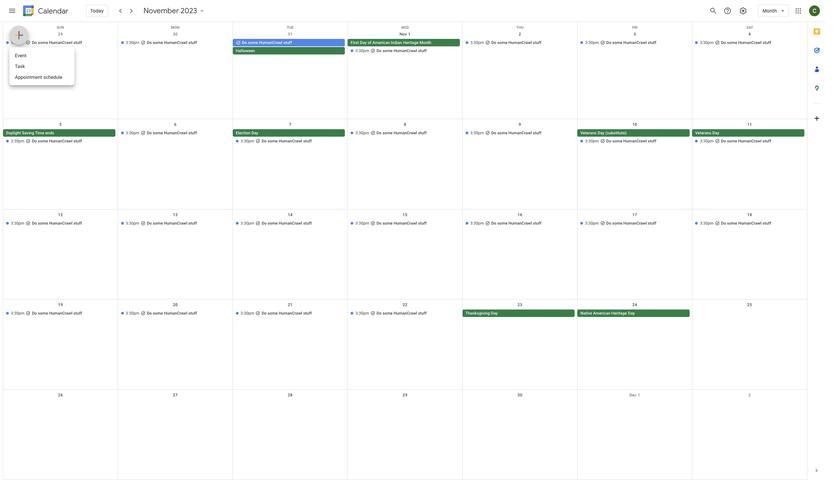 Task type: locate. For each thing, give the bounding box(es) containing it.
2
[[519, 32, 521, 37], [749, 393, 751, 398]]

0 vertical spatial heritage
[[403, 40, 419, 45]]

1 right dec
[[638, 393, 640, 398]]

saving
[[22, 131, 34, 135]]

5 row from the top
[[3, 300, 807, 390]]

8
[[404, 122, 406, 127]]

21
[[288, 303, 293, 307]]

humancrawl down the first day of american indian heritage month button
[[394, 48, 417, 53]]

1 horizontal spatial 30
[[518, 393, 522, 398]]

humancrawl inside button
[[259, 40, 282, 45]]

do some humancrawl stuff down the 16
[[491, 221, 542, 226]]

13
[[173, 212, 178, 217]]

2 row from the top
[[3, 29, 807, 119]]

heritage
[[403, 40, 419, 45], [612, 311, 627, 316]]

november 2023
[[143, 6, 197, 16]]

20
[[173, 303, 178, 307]]

4 row from the top
[[3, 209, 807, 300]]

today
[[90, 8, 104, 14]]

do some humancrawl stuff down 12
[[32, 221, 82, 226]]

mon
[[171, 25, 180, 30]]

humancrawl down 17
[[623, 221, 647, 226]]

veterans
[[581, 131, 597, 135], [695, 131, 712, 135]]

grid
[[3, 22, 807, 480]]

29
[[58, 32, 63, 37], [403, 393, 408, 398]]

1 row from the top
[[3, 22, 807, 30]]

american inside the first day of american indian heritage month button
[[373, 40, 390, 45]]

1 vertical spatial 29
[[403, 393, 408, 398]]

native american heritage day
[[581, 311, 635, 316]]

calendar
[[38, 6, 68, 16]]

1 vertical spatial american
[[593, 311, 611, 316]]

do some humancrawl stuff inside button
[[242, 40, 292, 45]]

22
[[403, 303, 408, 307]]

cell down 7
[[233, 129, 348, 145]]

do some humancrawl stuff down 8
[[377, 131, 427, 135]]

tab list
[[808, 22, 826, 461]]

indian
[[391, 40, 402, 45]]

humancrawl down 15
[[394, 221, 417, 226]]

3:30pm
[[11, 40, 24, 45], [126, 40, 139, 45], [470, 40, 484, 45], [585, 40, 599, 45], [700, 40, 714, 45], [356, 48, 369, 53], [126, 131, 139, 135], [356, 131, 369, 135], [470, 131, 484, 135], [11, 139, 24, 143], [241, 139, 254, 143], [585, 139, 599, 143], [700, 139, 714, 143], [11, 221, 24, 226], [126, 221, 139, 226], [241, 221, 254, 226], [356, 221, 369, 226], [470, 221, 484, 226], [585, 221, 599, 226], [700, 221, 714, 226], [11, 311, 24, 316], [126, 311, 139, 316], [241, 311, 254, 316], [356, 311, 369, 316]]

4
[[749, 32, 751, 37]]

1 horizontal spatial 1
[[638, 393, 640, 398]]

heritage right native
[[612, 311, 627, 316]]

1 vertical spatial 30
[[518, 393, 522, 398]]

american right of
[[373, 40, 390, 45]]

3
[[634, 32, 636, 37]]

do
[[32, 40, 37, 45], [147, 40, 152, 45], [242, 40, 247, 45], [491, 40, 496, 45], [606, 40, 611, 45], [721, 40, 726, 45], [377, 48, 382, 53], [147, 131, 152, 135], [377, 131, 382, 135], [491, 131, 496, 135], [32, 139, 37, 143], [262, 139, 267, 143], [606, 139, 611, 143], [721, 139, 726, 143], [32, 221, 37, 226], [147, 221, 152, 226], [262, 221, 267, 226], [377, 221, 382, 226], [491, 221, 496, 226], [606, 221, 611, 226], [721, 221, 726, 226], [32, 311, 37, 316], [147, 311, 152, 316], [262, 311, 267, 316], [377, 311, 382, 316]]

0 vertical spatial month
[[763, 8, 777, 14]]

humancrawl down 12
[[49, 221, 72, 226]]

day
[[360, 40, 367, 45], [251, 131, 258, 135], [598, 131, 605, 135], [713, 131, 719, 135], [491, 311, 498, 316], [628, 311, 635, 316]]

cell down 31
[[233, 39, 348, 55]]

humancrawl down 18
[[738, 221, 762, 226]]

0 horizontal spatial month
[[420, 40, 431, 45]]

humancrawl
[[49, 40, 72, 45], [164, 40, 187, 45], [259, 40, 282, 45], [509, 40, 532, 45], [623, 40, 647, 45], [738, 40, 762, 45], [394, 48, 417, 53], [164, 131, 187, 135], [394, 131, 417, 135], [509, 131, 532, 135], [49, 139, 72, 143], [279, 139, 302, 143], [623, 139, 647, 143], [738, 139, 762, 143], [49, 221, 72, 226], [164, 221, 187, 226], [279, 221, 302, 226], [394, 221, 417, 226], [509, 221, 532, 226], [623, 221, 647, 226], [738, 221, 762, 226], [49, 311, 72, 316], [164, 311, 187, 316], [279, 311, 302, 316], [394, 311, 417, 316]]

row containing 26
[[3, 390, 807, 480]]

thu
[[516, 25, 524, 30]]

24
[[633, 303, 637, 307]]

event
[[15, 53, 26, 58]]

do some humancrawl stuff up the halloween
[[242, 40, 292, 45]]

0 horizontal spatial american
[[373, 40, 390, 45]]

0 horizontal spatial heritage
[[403, 40, 419, 45]]

do some humancrawl stuff down 18
[[721, 221, 771, 226]]

some inside button
[[248, 40, 258, 45]]

1 horizontal spatial veterans
[[695, 131, 712, 135]]

0 horizontal spatial 2
[[519, 32, 521, 37]]

19
[[58, 303, 63, 307]]

1 right nov
[[408, 32, 411, 37]]

do some humancrawl stuff button
[[233, 39, 345, 46]]

0 horizontal spatial 1
[[408, 32, 411, 37]]

0 vertical spatial american
[[373, 40, 390, 45]]

american
[[373, 40, 390, 45], [593, 311, 611, 316]]

american right native
[[593, 311, 611, 316]]

halloween button
[[233, 47, 345, 54]]

month right settings menu 'icon'
[[763, 8, 777, 14]]

do some humancrawl stuff down thu
[[491, 40, 542, 45]]

some
[[38, 40, 48, 45], [153, 40, 163, 45], [248, 40, 258, 45], [497, 40, 508, 45], [612, 40, 622, 45], [727, 40, 737, 45], [383, 48, 393, 53], [153, 131, 163, 135], [383, 131, 393, 135], [497, 131, 508, 135], [38, 139, 48, 143], [268, 139, 278, 143], [612, 139, 622, 143], [727, 139, 737, 143], [38, 221, 48, 226], [153, 221, 163, 226], [268, 221, 278, 226], [383, 221, 393, 226], [497, 221, 508, 226], [612, 221, 622, 226], [727, 221, 737, 226], [38, 311, 48, 316], [153, 311, 163, 316], [268, 311, 278, 316], [383, 311, 393, 316]]

1 horizontal spatial heritage
[[612, 311, 627, 316]]

do some humancrawl stuff down 22 at left
[[377, 311, 427, 316]]

do some humancrawl stuff
[[32, 40, 82, 45], [147, 40, 197, 45], [242, 40, 292, 45], [491, 40, 542, 45], [606, 40, 657, 45], [721, 40, 771, 45], [377, 48, 427, 53], [147, 131, 197, 135], [377, 131, 427, 135], [491, 131, 542, 135], [32, 139, 82, 143], [262, 139, 312, 143], [606, 139, 657, 143], [721, 139, 771, 143], [32, 221, 82, 226], [147, 221, 197, 226], [262, 221, 312, 226], [377, 221, 427, 226], [491, 221, 542, 226], [606, 221, 657, 226], [721, 221, 771, 226], [32, 311, 82, 316], [147, 311, 197, 316], [262, 311, 312, 316], [377, 311, 427, 316]]

3 row from the top
[[3, 119, 807, 209]]

humancrawl down 'election day' button
[[279, 139, 302, 143]]

0 horizontal spatial veterans
[[581, 131, 597, 135]]

row
[[3, 22, 807, 30], [3, 29, 807, 119], [3, 119, 807, 209], [3, 209, 807, 300], [3, 300, 807, 390], [3, 390, 807, 480]]

humancrawl down 19
[[49, 311, 72, 316]]

0 vertical spatial 1
[[408, 32, 411, 37]]

nov 1
[[400, 32, 411, 37]]

cell down 5
[[3, 129, 118, 145]]

15
[[403, 212, 408, 217]]

row containing 29
[[3, 29, 807, 119]]

humancrawl down the 16
[[509, 221, 532, 226]]

9
[[519, 122, 521, 127]]

settings menu image
[[739, 7, 747, 15]]

1 horizontal spatial american
[[593, 311, 611, 316]]

1 horizontal spatial month
[[763, 8, 777, 14]]

do some humancrawl stuff down veterans day (substitute) button
[[606, 139, 657, 143]]

row containing 19
[[3, 300, 807, 390]]

0 horizontal spatial 29
[[58, 32, 63, 37]]

do inside button
[[242, 40, 247, 45]]

humancrawl down '4'
[[738, 40, 762, 45]]

cell down nov 1 at left top
[[348, 39, 463, 55]]

time
[[35, 131, 44, 135]]

1 vertical spatial 2
[[749, 393, 751, 398]]

month right indian
[[420, 40, 431, 45]]

appointment
[[15, 74, 42, 80]]

1
[[408, 32, 411, 37], [638, 393, 640, 398]]

0 horizontal spatial 30
[[173, 32, 178, 37]]

1 veterans from the left
[[581, 131, 597, 135]]

cell down the 11
[[692, 129, 807, 145]]

daylight saving time ends button
[[3, 129, 115, 137]]

month button
[[758, 3, 789, 19]]

election day
[[236, 131, 258, 135]]

election
[[236, 131, 250, 135]]

humancrawl down the sun
[[49, 40, 72, 45]]

humancrawl down the 6
[[164, 131, 187, 135]]

heritage down nov 1 at left top
[[403, 40, 419, 45]]

heritage inside cell
[[403, 40, 419, 45]]

10
[[633, 122, 637, 127]]

cell containing do some humancrawl stuff
[[233, 39, 348, 55]]

stuff
[[73, 40, 82, 45], [188, 40, 197, 45], [283, 40, 292, 45], [533, 40, 542, 45], [648, 40, 657, 45], [763, 40, 771, 45], [418, 48, 427, 53], [188, 131, 197, 135], [418, 131, 427, 135], [533, 131, 542, 135], [73, 139, 82, 143], [303, 139, 312, 143], [648, 139, 657, 143], [763, 139, 771, 143], [73, 221, 82, 226], [188, 221, 197, 226], [303, 221, 312, 226], [418, 221, 427, 226], [533, 221, 542, 226], [648, 221, 657, 226], [763, 221, 771, 226], [73, 311, 82, 316], [188, 311, 197, 316], [303, 311, 312, 316], [418, 311, 427, 316]]

do some humancrawl stuff down 9
[[491, 131, 542, 135]]

cell
[[233, 39, 348, 55], [348, 39, 463, 55], [3, 129, 118, 145], [233, 129, 348, 145], [577, 129, 692, 145], [692, 129, 807, 145]]

cell containing veterans day (substitute)
[[577, 129, 692, 145]]

0 vertical spatial 30
[[173, 32, 178, 37]]

do some humancrawl stuff down 20
[[147, 311, 197, 316]]

day for veterans day
[[713, 131, 719, 135]]

do some humancrawl stuff down daylight saving time ends button
[[32, 139, 82, 143]]

thanksgiving day button
[[463, 310, 575, 317]]

23
[[518, 303, 522, 307]]

today button
[[86, 3, 108, 19]]

humancrawl down thu
[[509, 40, 532, 45]]

do some humancrawl stuff down 19
[[32, 311, 82, 316]]

dec
[[630, 393, 637, 398]]

30
[[173, 32, 178, 37], [518, 393, 522, 398]]

month
[[763, 8, 777, 14], [420, 40, 431, 45]]

1 vertical spatial month
[[420, 40, 431, 45]]

16
[[518, 212, 522, 217]]

18
[[747, 212, 752, 217]]

5
[[59, 122, 62, 127]]

month inside button
[[420, 40, 431, 45]]

veterans day
[[695, 131, 719, 135]]

2 veterans from the left
[[695, 131, 712, 135]]

humancrawl down mon
[[164, 40, 187, 45]]

humancrawl down 3 at the top right of page
[[623, 40, 647, 45]]

cell down 10
[[577, 129, 692, 145]]

1 vertical spatial 1
[[638, 393, 640, 398]]

1 vertical spatial heritage
[[612, 311, 627, 316]]

row containing sun
[[3, 22, 807, 30]]

cell containing election day
[[233, 129, 348, 145]]

humancrawl down 22 at left
[[394, 311, 417, 316]]

veterans day button
[[692, 129, 805, 137]]

humancrawl down 13
[[164, 221, 187, 226]]

humancrawl up halloween button
[[259, 40, 282, 45]]

6 row from the top
[[3, 390, 807, 480]]



Task type: vqa. For each thing, say whether or not it's contained in the screenshot.
2nd Setting Schedule from the top of the page
no



Task type: describe. For each thing, give the bounding box(es) containing it.
veterans day (substitute)
[[581, 131, 627, 135]]

do some humancrawl stuff down mon
[[147, 40, 197, 45]]

1 for nov 1
[[408, 32, 411, 37]]

do some humancrawl stuff down 13
[[147, 221, 197, 226]]

thanksgiving day
[[466, 311, 498, 316]]

tue
[[287, 25, 294, 30]]

day for thanksgiving day
[[491, 311, 498, 316]]

appointment schedule
[[15, 74, 62, 80]]

17
[[633, 212, 637, 217]]

6
[[174, 122, 177, 127]]

calendar heading
[[37, 6, 68, 16]]

cell containing veterans day
[[692, 129, 807, 145]]

do some humancrawl stuff down '14'
[[262, 221, 312, 226]]

do some humancrawl stuff down 21 on the bottom
[[262, 311, 312, 316]]

support image
[[724, 7, 732, 15]]

31
[[288, 32, 293, 37]]

do some humancrawl stuff down the first day of american indian heritage month button
[[377, 48, 427, 53]]

nov
[[400, 32, 407, 37]]

cell containing first day of american indian heritage month
[[348, 39, 463, 55]]

month inside dropdown button
[[763, 8, 777, 14]]

do some humancrawl stuff down 'election day' button
[[262, 139, 312, 143]]

task
[[15, 64, 25, 69]]

november 2023 button
[[141, 6, 208, 16]]

(substitute)
[[606, 131, 627, 135]]

humancrawl down 20
[[164, 311, 187, 316]]

0 vertical spatial 2
[[519, 32, 521, 37]]

grid containing 29
[[3, 22, 807, 480]]

2023
[[181, 6, 197, 16]]

november
[[143, 6, 179, 16]]

humancrawl down 9
[[509, 131, 532, 135]]

veterans for veterans day
[[695, 131, 712, 135]]

1 for dec 1
[[638, 393, 640, 398]]

election day button
[[233, 129, 345, 137]]

day for election day
[[251, 131, 258, 135]]

first
[[351, 40, 359, 45]]

do some humancrawl stuff down '4'
[[721, 40, 771, 45]]

native american heritage day button
[[577, 310, 690, 317]]

thanksgiving
[[466, 311, 490, 316]]

row containing 5
[[3, 119, 807, 209]]

humancrawl down daylight saving time ends button
[[49, 139, 72, 143]]

daylight saving time ends
[[6, 131, 54, 135]]

veterans day (substitute) button
[[577, 129, 690, 137]]

veterans for veterans day (substitute)
[[581, 131, 597, 135]]

wed
[[401, 25, 409, 30]]

dec 1
[[630, 393, 640, 398]]

humancrawl down 21 on the bottom
[[279, 311, 302, 316]]

do some humancrawl stuff down 17
[[606, 221, 657, 226]]

american inside native american heritage day button
[[593, 311, 611, 316]]

do some humancrawl stuff down veterans day button
[[721, 139, 771, 143]]

ends
[[45, 131, 54, 135]]

humancrawl down veterans day button
[[738, 139, 762, 143]]

row containing 12
[[3, 209, 807, 300]]

11
[[747, 122, 752, 127]]

1 horizontal spatial 2
[[749, 393, 751, 398]]

first day of american indian heritage month
[[351, 40, 431, 45]]

0 vertical spatial 29
[[58, 32, 63, 37]]

stuff inside button
[[283, 40, 292, 45]]

of
[[368, 40, 371, 45]]

7
[[289, 122, 291, 127]]

27
[[173, 393, 178, 398]]

do some humancrawl stuff down 3 at the top right of page
[[606, 40, 657, 45]]

day for veterans day (substitute)
[[598, 131, 605, 135]]

daylight
[[6, 131, 21, 135]]

26
[[58, 393, 63, 398]]

1 horizontal spatial 29
[[403, 393, 408, 398]]

calendar element
[[22, 4, 68, 19]]

day for first day of american indian heritage month
[[360, 40, 367, 45]]

do some humancrawl stuff down 15
[[377, 221, 427, 226]]

do some humancrawl stuff down the sun
[[32, 40, 82, 45]]

halloween
[[236, 48, 255, 53]]

28
[[288, 393, 293, 398]]

schedule
[[43, 74, 62, 80]]

first day of american indian heritage month button
[[348, 39, 460, 46]]

humancrawl down 8
[[394, 131, 417, 135]]

main drawer image
[[8, 7, 16, 15]]

native
[[581, 311, 592, 316]]

sat
[[747, 25, 753, 30]]

sun
[[57, 25, 64, 30]]

25
[[747, 303, 752, 307]]

do some humancrawl stuff down the 6
[[147, 131, 197, 135]]

cell containing daylight saving time ends
[[3, 129, 118, 145]]

12
[[58, 212, 63, 217]]

14
[[288, 212, 293, 217]]

fri
[[632, 25, 638, 30]]

humancrawl down '14'
[[279, 221, 302, 226]]

humancrawl down veterans day (substitute) button
[[623, 139, 647, 143]]



